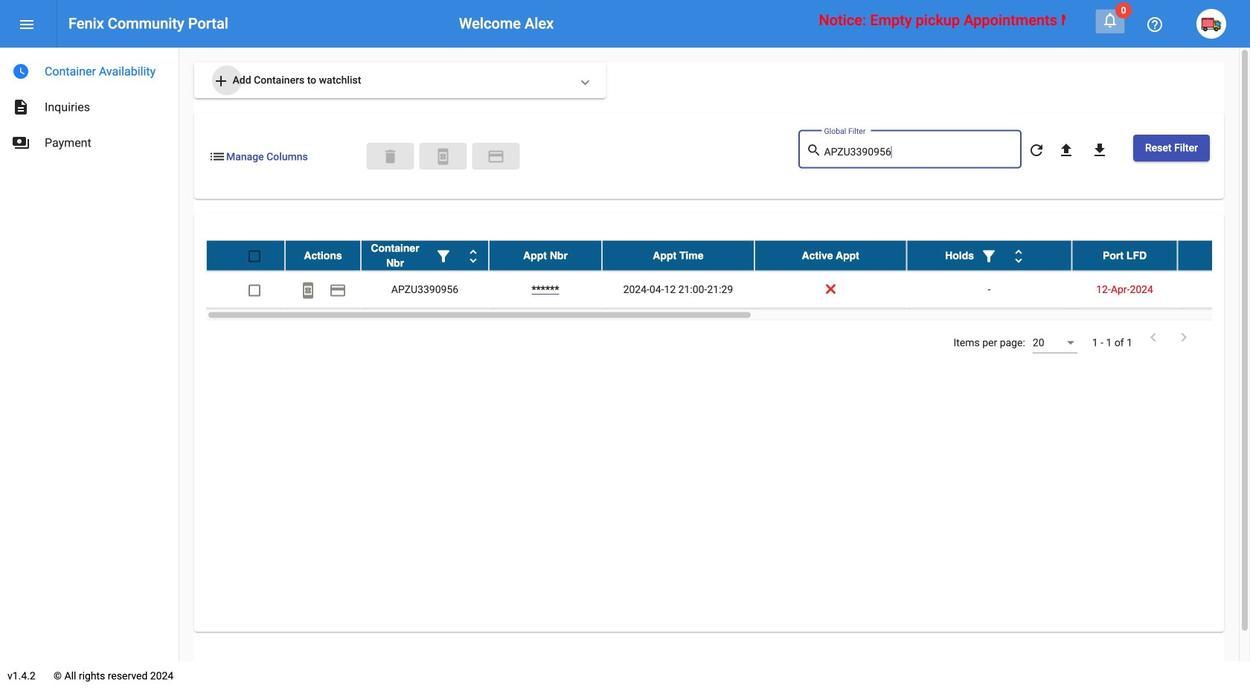Task type: locate. For each thing, give the bounding box(es) containing it.
cell
[[1178, 271, 1250, 308]]

2 row from the top
[[206, 271, 1250, 309]]

4 column header from the left
[[602, 241, 754, 271]]

column header
[[285, 241, 361, 271], [361, 241, 489, 271], [489, 241, 602, 271], [602, 241, 754, 271], [754, 241, 907, 271], [907, 241, 1072, 271], [1072, 241, 1178, 271], [1178, 241, 1250, 271]]

2 column header from the left
[[361, 241, 489, 271]]

no color image
[[1101, 11, 1119, 29], [18, 15, 36, 33], [12, 63, 30, 80], [212, 72, 230, 90], [12, 134, 30, 152], [1028, 141, 1045, 159], [1057, 141, 1075, 159], [1091, 141, 1109, 159], [806, 142, 824, 160], [208, 148, 226, 166], [434, 148, 452, 166], [435, 247, 452, 265], [1010, 247, 1028, 265], [329, 282, 347, 299], [1144, 329, 1162, 346]]

grid
[[206, 241, 1250, 320]]

navigation
[[0, 48, 179, 161]]

no color image
[[1146, 15, 1164, 33], [12, 98, 30, 116], [487, 148, 505, 166], [464, 247, 482, 265], [980, 247, 998, 265], [299, 282, 317, 299], [1175, 329, 1193, 346]]

row
[[206, 241, 1250, 271], [206, 271, 1250, 309]]



Task type: vqa. For each thing, say whether or not it's contained in the screenshot.
Delete Image
yes



Task type: describe. For each thing, give the bounding box(es) containing it.
1 column header from the left
[[285, 241, 361, 271]]

6 column header from the left
[[907, 241, 1072, 271]]

Global Watchlist Filter field
[[824, 146, 1014, 158]]

8 column header from the left
[[1178, 241, 1250, 271]]

3 column header from the left
[[489, 241, 602, 271]]

5 column header from the left
[[754, 241, 907, 271]]

7 column header from the left
[[1072, 241, 1178, 271]]

cell inside row
[[1178, 271, 1250, 308]]

delete image
[[381, 148, 399, 166]]

1 row from the top
[[206, 241, 1250, 271]]



